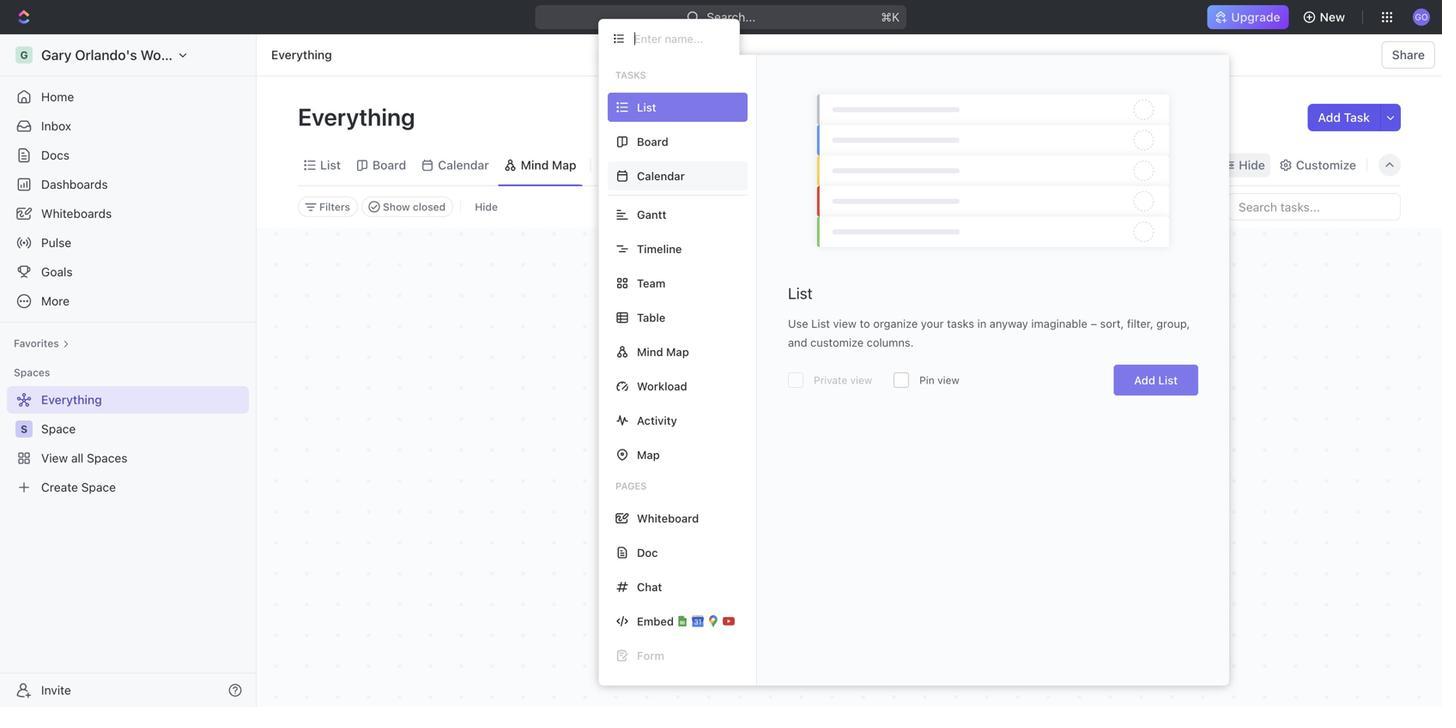 Task type: locate. For each thing, give the bounding box(es) containing it.
mind
[[521, 158, 549, 172], [637, 346, 664, 359]]

0 horizontal spatial mind
[[521, 158, 549, 172]]

calendar
[[438, 158, 489, 172], [637, 170, 685, 183]]

view for pin
[[938, 374, 960, 386]]

board
[[637, 135, 669, 148], [373, 158, 406, 172]]

1 vertical spatial mind map
[[637, 346, 689, 359]]

mind map left view button
[[521, 158, 577, 172]]

map left view button
[[552, 158, 577, 172]]

calendar link
[[435, 153, 489, 177]]

found.
[[900, 522, 945, 540]]

spaces
[[14, 367, 50, 379]]

0 vertical spatial board
[[637, 135, 669, 148]]

team
[[637, 277, 666, 290]]

no matching results found.
[[754, 522, 945, 540]]

show closed
[[383, 201, 446, 213]]

1 vertical spatial board
[[373, 158, 406, 172]]

search button
[[1148, 153, 1215, 177]]

0 vertical spatial hide
[[1240, 158, 1266, 172]]

favorites
[[14, 338, 59, 350]]

add inside "button"
[[1319, 110, 1342, 125]]

mind map up workload
[[637, 346, 689, 359]]

list up use at right top
[[788, 284, 813, 303]]

new button
[[1297, 3, 1356, 31]]

1 horizontal spatial add
[[1319, 110, 1342, 125]]

in
[[978, 317, 987, 330]]

list link
[[317, 153, 341, 177]]

add down filter,
[[1135, 374, 1156, 387]]

timeline
[[637, 243, 682, 256]]

pin
[[920, 374, 935, 386]]

map up workload
[[667, 346, 689, 359]]

add for add task
[[1319, 110, 1342, 125]]

0 vertical spatial mind map
[[521, 158, 577, 172]]

anyway
[[990, 317, 1029, 330]]

hide inside dropdown button
[[1240, 158, 1266, 172]]

view right the 'private'
[[851, 374, 873, 386]]

customize button
[[1274, 153, 1362, 177]]

use list view to organize your tasks in anyway imaginable – sort, filter, group, and customize columns.
[[788, 317, 1191, 349]]

tasks
[[947, 317, 975, 330]]

pin view
[[920, 374, 960, 386]]

board up the show
[[373, 158, 406, 172]]

docs link
[[7, 142, 249, 169]]

0 vertical spatial map
[[552, 158, 577, 172]]

new
[[1321, 10, 1346, 24]]

1 vertical spatial map
[[667, 346, 689, 359]]

doc
[[637, 547, 658, 560]]

search...
[[707, 10, 756, 24]]

view
[[621, 158, 648, 172]]

0 horizontal spatial mind map
[[521, 158, 577, 172]]

0 horizontal spatial map
[[552, 158, 577, 172]]

goals
[[41, 265, 73, 279]]

mind map
[[521, 158, 577, 172], [637, 346, 689, 359]]

private view
[[814, 374, 873, 386]]

map
[[552, 158, 577, 172], [667, 346, 689, 359], [637, 449, 660, 462]]

add
[[1319, 110, 1342, 125], [1135, 374, 1156, 387]]

⌘k
[[882, 10, 900, 24]]

hide right the search
[[1240, 158, 1266, 172]]

hide
[[1240, 158, 1266, 172], [475, 201, 498, 213]]

0 horizontal spatial hide
[[475, 201, 498, 213]]

1 vertical spatial hide
[[475, 201, 498, 213]]

mind down table
[[637, 346, 664, 359]]

hide down calendar link
[[475, 201, 498, 213]]

whiteboard
[[637, 512, 699, 525]]

list
[[320, 158, 341, 172], [788, 284, 813, 303], [812, 317, 830, 330], [1159, 374, 1178, 387]]

map down activity
[[637, 449, 660, 462]]

tree
[[7, 386, 249, 502]]

2 horizontal spatial map
[[667, 346, 689, 359]]

list right use at right top
[[812, 317, 830, 330]]

sort,
[[1101, 317, 1125, 330]]

Search tasks... text field
[[1229, 194, 1401, 220]]

pulse link
[[7, 229, 249, 257]]

0 vertical spatial add
[[1319, 110, 1342, 125]]

everything
[[271, 48, 332, 62], [298, 103, 421, 131]]

0 horizontal spatial add
[[1135, 374, 1156, 387]]

0 horizontal spatial board
[[373, 158, 406, 172]]

add left 'task'
[[1319, 110, 1342, 125]]

1 horizontal spatial map
[[637, 449, 660, 462]]

group,
[[1157, 317, 1191, 330]]

customize
[[1297, 158, 1357, 172]]

inbox
[[41, 119, 71, 133]]

–
[[1091, 317, 1098, 330]]

mind right calendar link
[[521, 158, 549, 172]]

view for private
[[851, 374, 873, 386]]

calendar up hide button
[[438, 158, 489, 172]]

view button
[[598, 145, 654, 186]]

closed
[[413, 201, 446, 213]]

1 horizontal spatial mind map
[[637, 346, 689, 359]]

upgrade link
[[1208, 5, 1290, 29]]

add task button
[[1308, 104, 1381, 131]]

calendar up gantt at the left of page
[[637, 170, 685, 183]]

docs
[[41, 148, 70, 162]]

hide inside button
[[475, 201, 498, 213]]

1 vertical spatial mind
[[637, 346, 664, 359]]

board up view
[[637, 135, 669, 148]]

list left board link
[[320, 158, 341, 172]]

1 horizontal spatial hide
[[1240, 158, 1266, 172]]

1 vertical spatial add
[[1135, 374, 1156, 387]]

home
[[41, 90, 74, 104]]

view
[[834, 317, 857, 330], [851, 374, 873, 386], [938, 374, 960, 386]]

everything link
[[267, 45, 337, 65]]

list down group,
[[1159, 374, 1178, 387]]

1 vertical spatial everything
[[298, 103, 421, 131]]

view right pin
[[938, 374, 960, 386]]

0 vertical spatial everything
[[271, 48, 332, 62]]

view button
[[598, 153, 654, 177]]

view left the to
[[834, 317, 857, 330]]



Task type: vqa. For each thing, say whether or not it's contained in the screenshot.
your on the right top of page
yes



Task type: describe. For each thing, give the bounding box(es) containing it.
1 horizontal spatial board
[[637, 135, 669, 148]]

mind map link
[[518, 153, 577, 177]]

private
[[814, 374, 848, 386]]

sidebar navigation
[[0, 34, 257, 708]]

home link
[[7, 83, 249, 111]]

whiteboards link
[[7, 200, 249, 228]]

organize
[[874, 317, 918, 330]]

results
[[848, 522, 896, 540]]

workload
[[637, 380, 688, 393]]

Enter name... field
[[633, 31, 726, 46]]

whiteboards
[[41, 207, 112, 221]]

invite
[[41, 684, 71, 698]]

view inside use list view to organize your tasks in anyway imaginable – sort, filter, group, and customize columns.
[[834, 317, 857, 330]]

customize
[[811, 336, 864, 349]]

search
[[1171, 158, 1210, 172]]

upgrade
[[1232, 10, 1281, 24]]

mind map inside mind map link
[[521, 158, 577, 172]]

dashboards
[[41, 177, 108, 192]]

columns.
[[867, 336, 914, 349]]

imaginable
[[1032, 317, 1088, 330]]

goals link
[[7, 259, 249, 286]]

share button
[[1383, 41, 1436, 69]]

matching
[[778, 522, 844, 540]]

to
[[860, 317, 871, 330]]

1 horizontal spatial calendar
[[637, 170, 685, 183]]

task
[[1345, 110, 1371, 125]]

pulse
[[41, 236, 71, 250]]

filter,
[[1128, 317, 1154, 330]]

gantt
[[637, 208, 667, 221]]

chat
[[637, 581, 662, 594]]

favorites button
[[7, 333, 76, 354]]

show closed button
[[362, 197, 454, 217]]

dashboards link
[[7, 171, 249, 198]]

hide button
[[1219, 153, 1271, 177]]

hide button
[[468, 197, 505, 217]]

show
[[383, 201, 410, 213]]

form
[[637, 650, 665, 663]]

pages
[[616, 481, 647, 492]]

table
[[637, 311, 666, 324]]

tasks
[[616, 70, 646, 81]]

2 vertical spatial map
[[637, 449, 660, 462]]

your
[[921, 317, 944, 330]]

tree inside sidebar navigation
[[7, 386, 249, 502]]

add for add list
[[1135, 374, 1156, 387]]

0 vertical spatial mind
[[521, 158, 549, 172]]

board link
[[369, 153, 406, 177]]

0 horizontal spatial calendar
[[438, 158, 489, 172]]

share
[[1393, 48, 1426, 62]]

1 horizontal spatial mind
[[637, 346, 664, 359]]

use
[[788, 317, 809, 330]]

inbox link
[[7, 113, 249, 140]]

and
[[788, 336, 808, 349]]

activity
[[637, 414, 678, 427]]

list inside use list view to organize your tasks in anyway imaginable – sort, filter, group, and customize columns.
[[812, 317, 830, 330]]

add task
[[1319, 110, 1371, 125]]

no
[[754, 522, 775, 540]]

embed
[[637, 615, 674, 628]]

add list
[[1135, 374, 1178, 387]]



